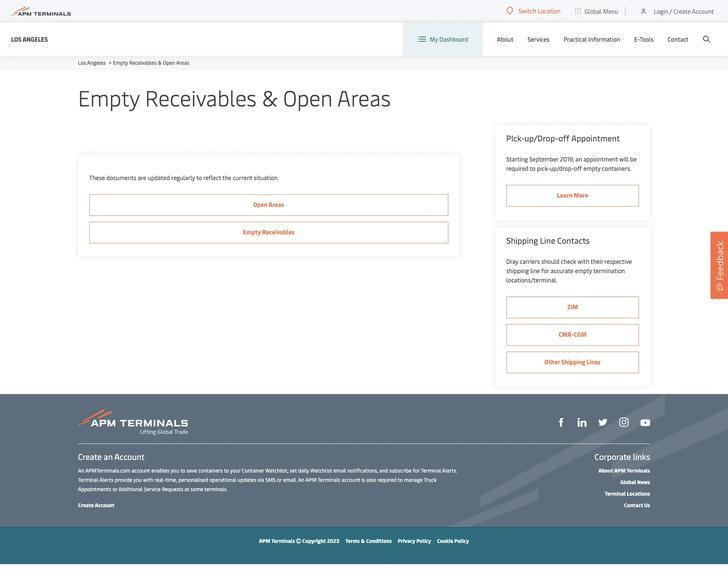 Task type: locate. For each thing, give the bounding box(es) containing it.
time,
[[166, 477, 177, 484]]

an inside starting september 2019, an appointment will be required to pick-up/drop-off empty containers.
[[576, 155, 582, 163]]

create inside "link"
[[674, 7, 691, 15]]

1 horizontal spatial contact
[[668, 35, 689, 43]]

corporate
[[595, 452, 631, 463]]

0 horizontal spatial apm
[[259, 538, 271, 545]]

email.
[[283, 477, 297, 484]]

up/drop-
[[550, 164, 574, 173]]

will
[[620, 155, 629, 163]]

off up 2019,
[[559, 133, 570, 144]]

1 horizontal spatial off
[[574, 164, 582, 173]]

these
[[89, 174, 105, 182]]

learn more link
[[507, 185, 639, 207]]

account down appointments at left bottom
[[95, 502, 115, 509]]

with
[[578, 258, 590, 266], [143, 477, 153, 484]]

linkedin__x28_alt_x29__3_ link
[[578, 418, 587, 428]]

receivables inside empty receivables link
[[262, 228, 295, 236]]

create right the /
[[674, 7, 691, 15]]

zim link
[[507, 297, 639, 319]]

these documents are updated regularly to reflect the current situation.
[[89, 174, 279, 182]]

create down appointments at left bottom
[[78, 502, 94, 509]]

for inside dray carriers should check with their respective shipping line for accurate empty termination locations/terminal.
[[542, 267, 550, 275]]

empty receivables & open areas
[[78, 83, 391, 112]]

account
[[692, 7, 714, 15], [114, 452, 145, 463], [95, 502, 115, 509]]

real-
[[155, 477, 166, 484]]

about for about
[[497, 35, 514, 43]]

check
[[561, 258, 577, 266]]

contact button
[[668, 22, 689, 56]]

for right line
[[542, 267, 550, 275]]

1 vertical spatial angeles
[[87, 59, 106, 66]]

0 vertical spatial shipping
[[507, 235, 538, 246]]

0 vertical spatial about
[[497, 35, 514, 43]]

empty down open areas link
[[243, 228, 261, 236]]

1 vertical spatial &
[[262, 83, 278, 112]]

you
[[171, 468, 179, 475], [133, 477, 142, 484]]

apm inside an apmterminals.com account enables you to save containers to your container watchlist, set daily watchlist email notifications, and subscribe for terminal alerts. terminal alerts provide you with real-time, personalised operational updates via sms or email. an apm terminals account is also required to manage truck appointments or additional service requests at some terminals.
[[306, 477, 317, 484]]

0 horizontal spatial angeles
[[23, 35, 48, 43]]

2 horizontal spatial open
[[283, 83, 333, 112]]

current
[[233, 174, 253, 182]]

0 vertical spatial an
[[576, 155, 582, 163]]

2 policy from the left
[[455, 538, 469, 545]]

login
[[654, 7, 669, 15]]

1 vertical spatial for
[[413, 468, 420, 475]]

terminals up global news link
[[627, 468, 650, 475]]

1 vertical spatial or
[[113, 486, 117, 493]]

contact us
[[625, 502, 650, 509]]

september
[[530, 155, 559, 163]]

dashboard
[[440, 35, 468, 43]]

notifications,
[[348, 468, 378, 475]]

2019,
[[560, 155, 574, 163]]

global left 'menu'
[[585, 7, 602, 15]]

1 vertical spatial with
[[143, 477, 153, 484]]

with up service at left bottom
[[143, 477, 153, 484]]

empty right '>'
[[113, 59, 128, 66]]

1 horizontal spatial apm
[[306, 477, 317, 484]]

0 vertical spatial or
[[277, 477, 282, 484]]

0 vertical spatial with
[[578, 258, 590, 266]]

other
[[545, 358, 560, 366]]

email
[[334, 468, 347, 475]]

policy right privacy on the bottom of the page
[[417, 538, 431, 545]]

for inside an apmterminals.com account enables you to save containers to your container watchlist, set daily watchlist email notifications, and subscribe for terminal alerts. terminal alerts provide you with real-time, personalised operational updates via sms or email. an apm terminals account is also required to manage truck appointments or additional service requests at some terminals.
[[413, 468, 420, 475]]

1 horizontal spatial open
[[253, 200, 268, 209]]

apm left ⓒ
[[259, 538, 271, 545]]

1 horizontal spatial terminals
[[318, 477, 341, 484]]

0 horizontal spatial you
[[133, 477, 142, 484]]

pick-
[[537, 164, 550, 173]]

feedback
[[714, 241, 726, 281]]

terms
[[346, 538, 360, 545]]

0 horizontal spatial terminals
[[272, 538, 295, 545]]

practical information button
[[564, 22, 621, 56]]

your
[[230, 468, 241, 475]]

1 vertical spatial apm
[[306, 477, 317, 484]]

2 vertical spatial areas
[[269, 200, 284, 209]]

learn
[[557, 191, 573, 199]]

0 horizontal spatial required
[[377, 477, 397, 484]]

shipping up carriers at the top of page
[[507, 235, 538, 246]]

privacy policy
[[398, 538, 431, 545]]

appointments
[[78, 486, 111, 493]]

for up 'manage'
[[413, 468, 420, 475]]

0 horizontal spatial for
[[413, 468, 420, 475]]

0 vertical spatial account
[[692, 7, 714, 15]]

practical information
[[564, 35, 621, 43]]

0 vertical spatial angeles
[[23, 35, 48, 43]]

0 vertical spatial open
[[163, 59, 175, 66]]

2 vertical spatial open
[[253, 200, 268, 209]]

create up apmterminals.com
[[78, 452, 102, 463]]

terminals left ⓒ
[[272, 538, 295, 545]]

1 vertical spatial shipping
[[562, 358, 586, 366]]

empty for empty receivables & open areas
[[78, 83, 140, 112]]

1 horizontal spatial angeles
[[87, 59, 106, 66]]

required
[[507, 164, 529, 173], [377, 477, 397, 484]]

open
[[163, 59, 175, 66], [283, 83, 333, 112], [253, 200, 268, 209]]

global up terminal locations link
[[621, 479, 637, 486]]

2 horizontal spatial &
[[361, 538, 365, 545]]

contact
[[668, 35, 689, 43], [625, 502, 643, 509]]

0 horizontal spatial policy
[[417, 538, 431, 545]]

1 horizontal spatial areas
[[269, 200, 284, 209]]

0 horizontal spatial global
[[585, 7, 602, 15]]

you up time,
[[171, 468, 179, 475]]

with left their
[[578, 258, 590, 266]]

to left reflect
[[196, 174, 202, 182]]

0 horizontal spatial areas
[[176, 59, 189, 66]]

1 vertical spatial empty
[[575, 267, 592, 275]]

contact down login / create account "link"
[[668, 35, 689, 43]]

apm down daily
[[306, 477, 317, 484]]

cookie
[[437, 538, 454, 545]]

1 vertical spatial receivables
[[145, 83, 257, 112]]

1 horizontal spatial required
[[507, 164, 529, 173]]

create for create an account
[[78, 452, 102, 463]]

2 vertical spatial create
[[78, 502, 94, 509]]

global
[[585, 7, 602, 15], [621, 479, 637, 486]]

save
[[187, 468, 197, 475]]

1 horizontal spatial for
[[542, 267, 550, 275]]

receivables for empty receivables & open areas
[[145, 83, 257, 112]]

off
[[559, 133, 570, 144], [574, 164, 582, 173]]

0 horizontal spatial off
[[559, 133, 570, 144]]

an up apmterminals.com
[[104, 452, 113, 463]]

&
[[158, 59, 162, 66], [262, 83, 278, 112], [361, 538, 365, 545]]

an up appointments at left bottom
[[78, 468, 84, 475]]

shipping line contacts
[[507, 235, 590, 246]]

1 vertical spatial account
[[342, 477, 360, 484]]

0 horizontal spatial open
[[163, 59, 175, 66]]

to left pick-
[[530, 164, 536, 173]]

0 vertical spatial for
[[542, 267, 550, 275]]

0 vertical spatial los
[[11, 35, 21, 43]]

2 vertical spatial receivables
[[262, 228, 295, 236]]

terminal
[[421, 468, 441, 475], [78, 477, 98, 484], [605, 491, 626, 498]]

terminal up appointments at left bottom
[[78, 477, 98, 484]]

2 vertical spatial &
[[361, 538, 365, 545]]

enables
[[151, 468, 170, 475]]

1 horizontal spatial &
[[262, 83, 278, 112]]

account left is at the bottom of the page
[[342, 477, 360, 484]]

global for global news
[[621, 479, 637, 486]]

empty down '>'
[[78, 83, 140, 112]]

receivables
[[129, 59, 157, 66], [145, 83, 257, 112], [262, 228, 295, 236]]

off down 2019,
[[574, 164, 582, 173]]

zim
[[568, 303, 578, 311]]

contacts
[[558, 235, 590, 246]]

1 horizontal spatial shipping
[[562, 358, 586, 366]]

required inside starting september 2019, an appointment will be required to pick-up/drop-off empty containers.
[[507, 164, 529, 173]]

an down daily
[[298, 477, 305, 484]]

0 horizontal spatial about
[[497, 35, 514, 43]]

1 horizontal spatial or
[[277, 477, 282, 484]]

1 policy from the left
[[417, 538, 431, 545]]

1 vertical spatial open
[[283, 83, 333, 112]]

global for global menu
[[585, 7, 602, 15]]

los
[[11, 35, 21, 43], [78, 59, 86, 66]]

required down the and
[[377, 477, 397, 484]]

or down alerts
[[113, 486, 117, 493]]

or right sms
[[277, 477, 282, 484]]

receivables for empty receivables
[[262, 228, 295, 236]]

global menu button
[[568, 0, 626, 22]]

1 horizontal spatial los
[[78, 59, 86, 66]]

0 vertical spatial contact
[[668, 35, 689, 43]]

to down subscribe
[[398, 477, 403, 484]]

0 vertical spatial empty
[[584, 164, 601, 173]]

facebook image
[[557, 419, 566, 428]]

policy for privacy policy
[[417, 538, 431, 545]]

1 horizontal spatial about
[[599, 468, 614, 475]]

contact down locations on the right bottom
[[625, 502, 643, 509]]

an
[[576, 155, 582, 163], [104, 452, 113, 463]]

1 horizontal spatial with
[[578, 258, 590, 266]]

1 vertical spatial an
[[298, 477, 305, 484]]

starting
[[507, 155, 528, 163]]

0 horizontal spatial shipping
[[507, 235, 538, 246]]

0 vertical spatial an
[[78, 468, 84, 475]]

1 horizontal spatial terminal
[[421, 468, 441, 475]]

contact for contact us
[[625, 502, 643, 509]]

conditions
[[366, 538, 392, 545]]

terminals down watchlist
[[318, 477, 341, 484]]

the
[[223, 174, 232, 182]]

0 vertical spatial receivables
[[129, 59, 157, 66]]

requests
[[162, 486, 183, 493]]

0 horizontal spatial &
[[158, 59, 162, 66]]

0 horizontal spatial with
[[143, 477, 153, 484]]

empty down their
[[575, 267, 592, 275]]

1 horizontal spatial los angeles link
[[78, 59, 106, 66]]

carriers
[[520, 258, 540, 266]]

1 vertical spatial los
[[78, 59, 86, 66]]

apm
[[615, 468, 626, 475], [306, 477, 317, 484], [259, 538, 271, 545]]

0 vertical spatial create
[[674, 7, 691, 15]]

0 horizontal spatial account
[[132, 468, 150, 475]]

shipping inside "link"
[[562, 358, 586, 366]]

account right the /
[[692, 7, 714, 15]]

copyright
[[303, 538, 326, 545]]

0 horizontal spatial an
[[78, 468, 84, 475]]

0 vertical spatial areas
[[176, 59, 189, 66]]

create account
[[78, 502, 115, 509]]

1 vertical spatial an
[[104, 452, 113, 463]]

terminal up truck
[[421, 468, 441, 475]]

policy right cookie
[[455, 538, 469, 545]]

required down starting
[[507, 164, 529, 173]]

los angeles > empty receivables & open areas
[[78, 59, 189, 66]]

container
[[242, 468, 264, 475]]

create
[[674, 7, 691, 15], [78, 452, 102, 463], [78, 502, 94, 509]]

1 vertical spatial required
[[377, 477, 397, 484]]

0 horizontal spatial terminal
[[78, 477, 98, 484]]

0 horizontal spatial or
[[113, 486, 117, 493]]

required inside an apmterminals.com account enables you to save containers to your container watchlist, set daily watchlist email notifications, and subscribe for terminal alerts. terminal alerts provide you with real-time, personalised operational updates via sms or email. an apm terminals account is also required to manage truck appointments or additional service requests at some terminals.
[[377, 477, 397, 484]]

angeles
[[23, 35, 48, 43], [87, 59, 106, 66]]

los for los angeles
[[11, 35, 21, 43]]

1 horizontal spatial policy
[[455, 538, 469, 545]]

2 horizontal spatial terminals
[[627, 468, 650, 475]]

pick-up/drop-off appointment
[[507, 133, 620, 144]]

1 vertical spatial create
[[78, 452, 102, 463]]

locations
[[627, 491, 650, 498]]

account
[[132, 468, 150, 475], [342, 477, 360, 484]]

2 horizontal spatial apm
[[615, 468, 626, 475]]

terminal down the global news at the right of page
[[605, 491, 626, 498]]

personalised
[[179, 477, 208, 484]]

0 vertical spatial apm
[[615, 468, 626, 475]]

empty
[[584, 164, 601, 173], [575, 267, 592, 275]]

contact for contact
[[668, 35, 689, 43]]

an right 2019,
[[576, 155, 582, 163]]

about left services
[[497, 35, 514, 43]]

with inside dray carriers should check with their respective shipping line for accurate empty termination locations/terminal.
[[578, 258, 590, 266]]

us
[[645, 502, 650, 509]]

0 vertical spatial global
[[585, 7, 602, 15]]

with inside an apmterminals.com account enables you to save containers to your container watchlist, set daily watchlist email notifications, and subscribe for terminal alerts. terminal alerts provide you with real-time, personalised operational updates via sms or email. an apm terminals account is also required to manage truck appointments or additional service requests at some terminals.
[[143, 477, 153, 484]]

an
[[78, 468, 84, 475], [298, 477, 305, 484]]

you up additional
[[133, 477, 142, 484]]

global menu
[[585, 7, 619, 15]]

shipping left the lines
[[562, 358, 586, 366]]

0 vertical spatial off
[[559, 133, 570, 144]]

empty down appointment
[[584, 164, 601, 173]]

1 vertical spatial about
[[599, 468, 614, 475]]

1 horizontal spatial global
[[621, 479, 637, 486]]

to inside starting september 2019, an appointment will be required to pick-up/drop-off empty containers.
[[530, 164, 536, 173]]

0 horizontal spatial an
[[104, 452, 113, 463]]

global inside button
[[585, 7, 602, 15]]

account up provide
[[114, 452, 145, 463]]

1 vertical spatial contact
[[625, 502, 643, 509]]

account left enables
[[132, 468, 150, 475]]

tools
[[640, 35, 654, 43]]

2 vertical spatial empty
[[243, 228, 261, 236]]

empty
[[113, 59, 128, 66], [78, 83, 140, 112], [243, 228, 261, 236]]

1 vertical spatial terminals
[[318, 477, 341, 484]]

about down corporate at the right
[[599, 468, 614, 475]]

1 vertical spatial you
[[133, 477, 142, 484]]

1 vertical spatial empty
[[78, 83, 140, 112]]

1 horizontal spatial you
[[171, 468, 179, 475]]

alerts
[[100, 477, 114, 484]]

1 vertical spatial areas
[[338, 83, 391, 112]]

apm down corporate links at the right bottom
[[615, 468, 626, 475]]

0 horizontal spatial contact
[[625, 502, 643, 509]]



Task type: vqa. For each thing, say whether or not it's contained in the screenshot.
the right for
yes



Task type: describe. For each thing, give the bounding box(es) containing it.
los for los angeles > empty receivables & open areas
[[78, 59, 86, 66]]

services button
[[528, 22, 550, 56]]

0 vertical spatial you
[[171, 468, 179, 475]]

dray carriers should check with their respective shipping line for accurate empty termination locations/terminal.
[[507, 258, 632, 284]]

is
[[362, 477, 365, 484]]

terminals.
[[204, 486, 228, 493]]

angeles for los angeles > empty receivables & open areas
[[87, 59, 106, 66]]

an apmterminals.com account enables you to save containers to your container watchlist, set daily watchlist email notifications, and subscribe for terminal alerts. terminal alerts provide you with real-time, personalised operational updates via sms or email. an apm terminals account is also required to manage truck appointments or additional service requests at some terminals.
[[78, 468, 458, 493]]

empty receivables link
[[89, 222, 449, 244]]

pick-
[[507, 133, 525, 144]]

apm terminals ⓒ copyright 2023
[[259, 538, 340, 545]]

watchlist
[[310, 468, 332, 475]]

updated
[[148, 174, 170, 182]]

empty inside dray carriers should check with their respective shipping line for accurate empty termination locations/terminal.
[[575, 267, 592, 275]]

terms & conditions
[[346, 538, 392, 545]]

containers.
[[602, 164, 632, 173]]

linkedin image
[[578, 419, 587, 428]]

via
[[258, 477, 264, 484]]

off inside starting september 2019, an appointment will be required to pick-up/drop-off empty containers.
[[574, 164, 582, 173]]

termination
[[594, 267, 625, 275]]

to left the your
[[224, 468, 229, 475]]

are
[[138, 174, 146, 182]]

watchlist,
[[266, 468, 289, 475]]

information
[[589, 35, 621, 43]]

1 vertical spatial terminal
[[78, 477, 98, 484]]

respective
[[605, 258, 632, 266]]

cookie policy link
[[437, 538, 469, 545]]

regularly
[[171, 174, 195, 182]]

corporate links
[[595, 452, 650, 463]]

daily
[[298, 468, 309, 475]]

login / create account
[[654, 7, 714, 15]]

about apm terminals link
[[599, 468, 650, 475]]

truck
[[424, 477, 437, 484]]

open areas
[[253, 200, 284, 209]]

2 horizontal spatial areas
[[338, 83, 391, 112]]

learn more
[[557, 191, 589, 199]]

cma-cgm link
[[507, 325, 639, 346]]

provide
[[115, 477, 132, 484]]

1 vertical spatial account
[[114, 452, 145, 463]]

about for about apm terminals
[[599, 468, 614, 475]]

apmt footer logo image
[[78, 410, 188, 436]]

empty for empty receivables
[[243, 228, 261, 236]]

terminal locations
[[605, 491, 650, 498]]

switch location
[[519, 7, 561, 15]]

switch
[[519, 7, 537, 15]]

terms & conditions link
[[346, 538, 392, 545]]

reflect
[[204, 174, 221, 182]]

containers
[[198, 468, 223, 475]]

0 vertical spatial account
[[132, 468, 150, 475]]

news
[[638, 479, 650, 486]]

my dashboard button
[[418, 22, 468, 56]]

alerts.
[[442, 468, 458, 475]]

twitter image
[[599, 419, 608, 428]]

other shipping lines link
[[507, 352, 639, 374]]

additional
[[119, 486, 143, 493]]

terminals inside an apmterminals.com account enables you to save containers to your container watchlist, set daily watchlist email notifications, and subscribe for terminal alerts. terminal alerts provide you with real-time, personalised operational updates via sms or email. an apm terminals account is also required to manage truck appointments or additional service requests at some terminals.
[[318, 477, 341, 484]]

line
[[540, 235, 556, 246]]

e-
[[635, 35, 640, 43]]

to left 'save'
[[180, 468, 185, 475]]

situation.
[[254, 174, 279, 182]]

2 vertical spatial terminals
[[272, 538, 295, 545]]

e-tools
[[635, 35, 654, 43]]

also
[[367, 477, 376, 484]]

operational
[[210, 477, 236, 484]]

open areas link
[[89, 195, 449, 216]]

about apm terminals
[[599, 468, 650, 475]]

shape link
[[557, 418, 566, 428]]

locations/terminal.
[[507, 276, 558, 284]]

and
[[380, 468, 388, 475]]

ⓒ
[[296, 538, 301, 545]]

appointment
[[584, 155, 618, 163]]

terminal locations link
[[605, 491, 650, 498]]

my
[[430, 35, 438, 43]]

los angeles
[[11, 35, 48, 43]]

2 vertical spatial account
[[95, 502, 115, 509]]

2 vertical spatial terminal
[[605, 491, 626, 498]]

policy for cookie policy
[[455, 538, 469, 545]]

you tube link
[[641, 418, 650, 427]]

links
[[633, 452, 650, 463]]

2 vertical spatial apm
[[259, 538, 271, 545]]

manage
[[404, 477, 423, 484]]

create for create account
[[78, 502, 94, 509]]

some
[[191, 486, 203, 493]]

>
[[109, 59, 112, 66]]

1 horizontal spatial an
[[298, 477, 305, 484]]

privacy
[[398, 538, 416, 545]]

more
[[574, 191, 589, 199]]

account inside "link"
[[692, 7, 714, 15]]

dray
[[507, 258, 519, 266]]

0 vertical spatial &
[[158, 59, 162, 66]]

0 vertical spatial terminals
[[627, 468, 650, 475]]

contact us link
[[625, 502, 650, 509]]

practical
[[564, 35, 587, 43]]

location
[[538, 7, 561, 15]]

cookie policy
[[437, 538, 469, 545]]

at
[[185, 486, 189, 493]]

privacy policy link
[[398, 538, 431, 545]]

starting september 2019, an appointment will be required to pick-up/drop-off empty containers.
[[507, 155, 637, 173]]

youtube image
[[641, 420, 650, 427]]

accurate
[[551, 267, 574, 275]]

appointment
[[572, 133, 620, 144]]

apmterminals.com
[[85, 468, 130, 475]]

service
[[144, 486, 161, 493]]

empty inside starting september 2019, an appointment will be required to pick-up/drop-off empty containers.
[[584, 164, 601, 173]]

instagram image
[[620, 418, 629, 428]]

0 vertical spatial empty
[[113, 59, 128, 66]]

line
[[531, 267, 540, 275]]

global news link
[[621, 479, 650, 486]]

angeles for los angeles
[[23, 35, 48, 43]]

their
[[591, 258, 604, 266]]

login / create account link
[[640, 0, 714, 22]]

/
[[670, 7, 672, 15]]

1 horizontal spatial account
[[342, 477, 360, 484]]

0 horizontal spatial los angeles link
[[11, 34, 48, 44]]



